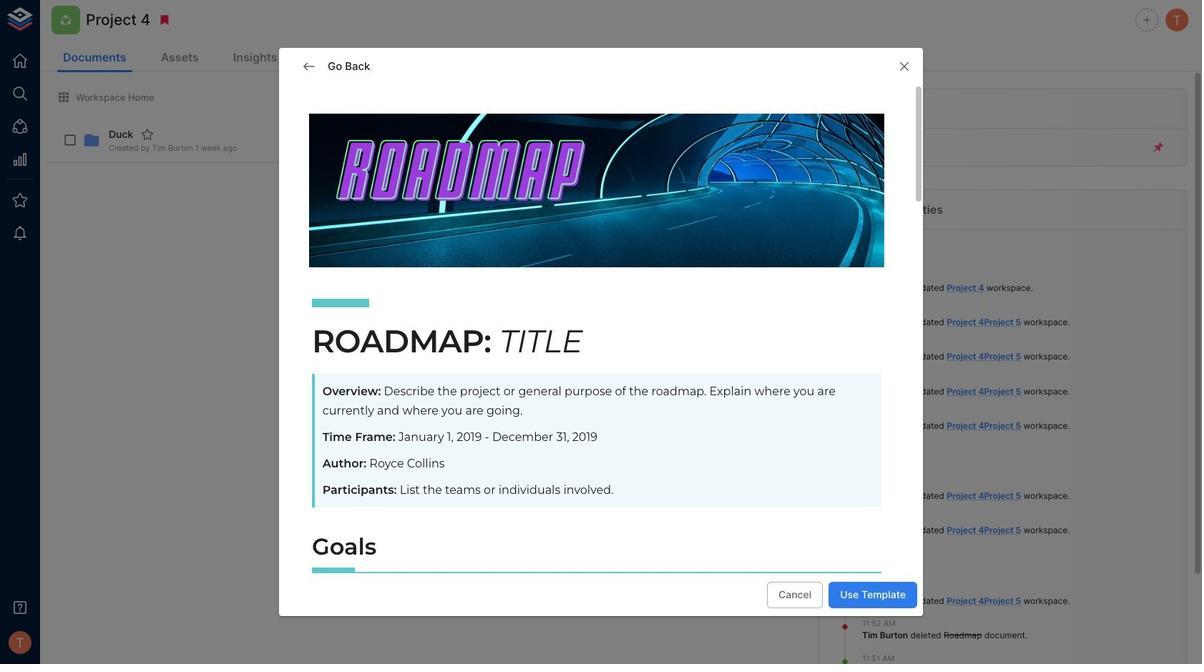 Task type: vqa. For each thing, say whether or not it's contained in the screenshot.
Unpin ICON
yes



Task type: locate. For each thing, give the bounding box(es) containing it.
favorite image
[[141, 128, 154, 141]]

dialog
[[279, 48, 923, 665]]

unpin image
[[1152, 141, 1165, 154]]



Task type: describe. For each thing, give the bounding box(es) containing it.
remove bookmark image
[[158, 14, 171, 26]]



